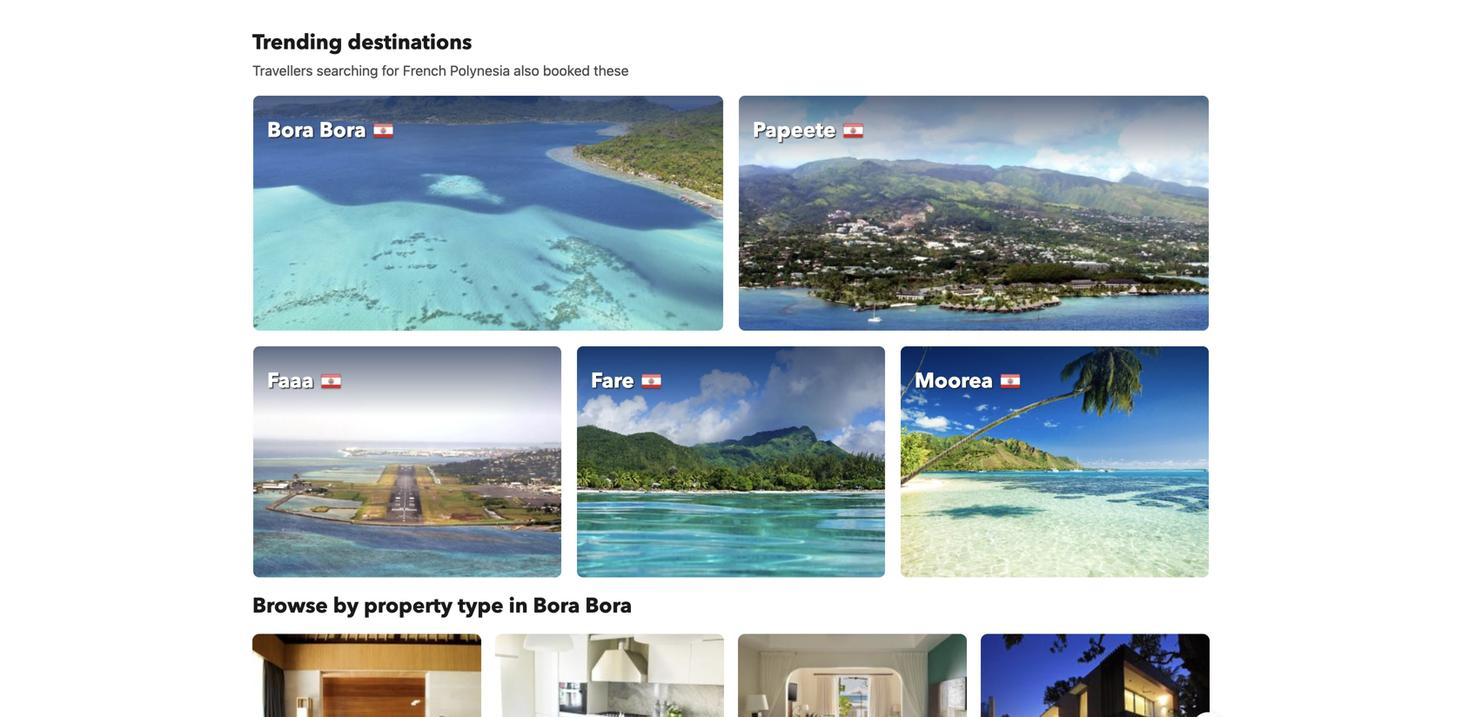 Task type: describe. For each thing, give the bounding box(es) containing it.
travellers
[[253, 62, 313, 79]]

bora bora link
[[253, 95, 724, 332]]

browse by property type in bora bora
[[253, 592, 632, 621]]

fare
[[591, 367, 634, 396]]

destinations
[[348, 28, 472, 57]]

searching
[[317, 62, 378, 79]]

these
[[594, 62, 629, 79]]

browse
[[253, 592, 328, 621]]

by
[[333, 592, 359, 621]]

booked
[[543, 62, 590, 79]]

faaa link
[[253, 346, 562, 579]]



Task type: vqa. For each thing, say whether or not it's contained in the screenshot.
friendly
no



Task type: locate. For each thing, give the bounding box(es) containing it.
property
[[364, 592, 453, 621]]

moorea link
[[900, 346, 1210, 579]]

bora bora
[[267, 116, 366, 145]]

bora
[[267, 116, 314, 145], [319, 116, 366, 145], [533, 592, 580, 621], [585, 592, 632, 621]]

trending
[[253, 28, 343, 57]]

in
[[509, 592, 528, 621]]

trending destinations travellers searching for french polynesia also booked these
[[253, 28, 629, 79]]

french
[[403, 62, 447, 79]]

type
[[458, 592, 504, 621]]

for
[[382, 62, 399, 79]]

papeete link
[[738, 95, 1210, 332]]

moorea
[[915, 367, 994, 396]]

also
[[514, 62, 540, 79]]

polynesia
[[450, 62, 510, 79]]

papeete
[[753, 116, 836, 145]]

region
[[239, 627, 1224, 717]]

faaa
[[267, 367, 314, 396]]

fare link
[[576, 346, 886, 579]]



